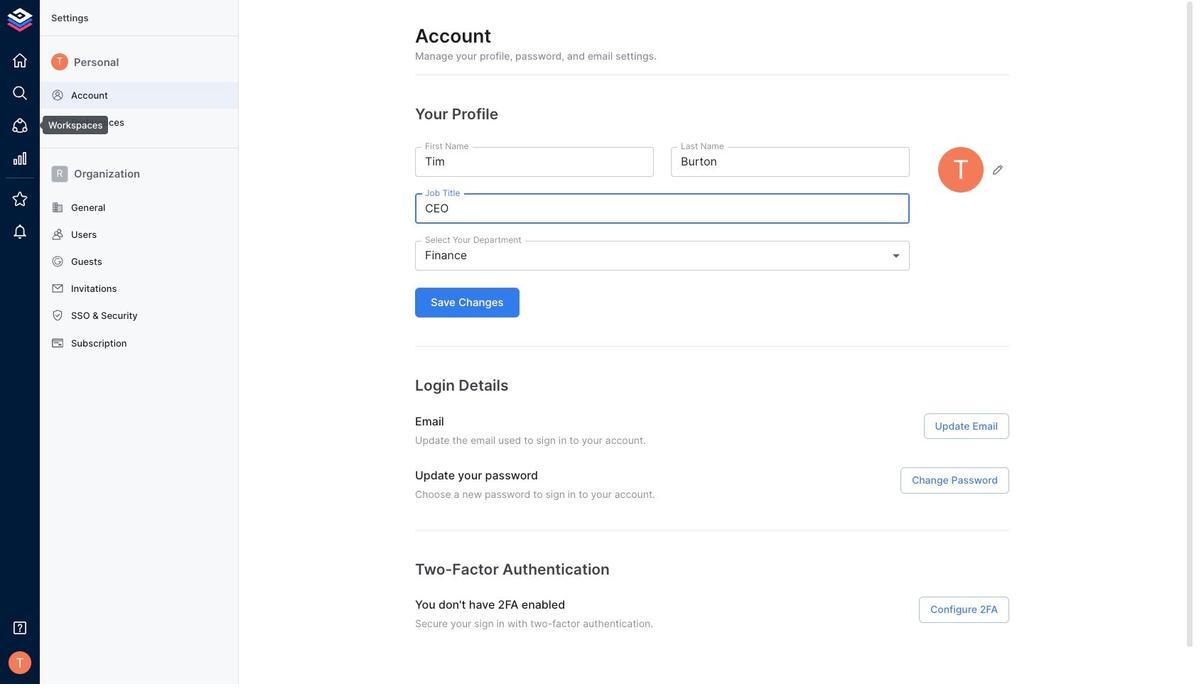 Task type: describe. For each thing, give the bounding box(es) containing it.
CEO text field
[[415, 194, 910, 224]]

John text field
[[415, 147, 654, 177]]

Doe text field
[[671, 147, 910, 177]]



Task type: locate. For each thing, give the bounding box(es) containing it.
  field
[[415, 241, 910, 271]]

tooltip
[[33, 116, 108, 135]]



Task type: vqa. For each thing, say whether or not it's contained in the screenshot.
'Search Invitations...' TEXT BOX
no



